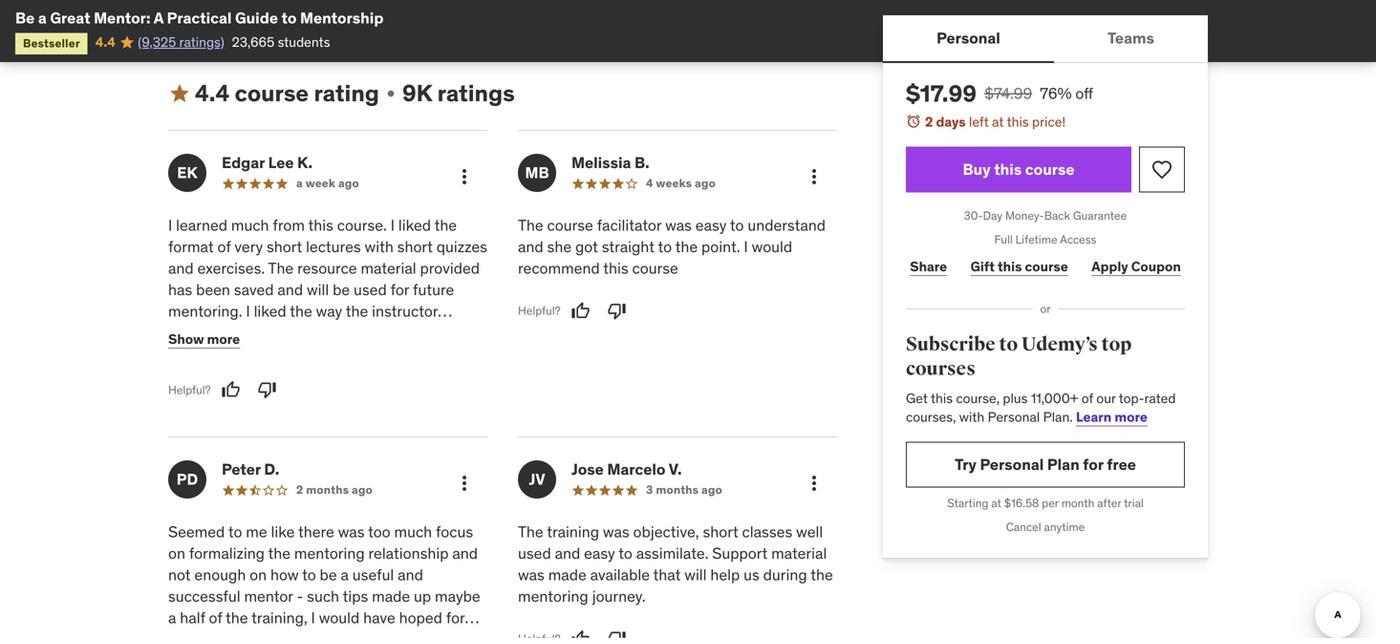Task type: locate. For each thing, give the bounding box(es) containing it.
got
[[575, 237, 598, 257]]

personal inside try personal plan for free link
[[980, 455, 1044, 474]]

to left udemy's
[[999, 333, 1018, 356]]

easy up the available
[[584, 544, 615, 563]]

used
[[354, 280, 387, 299], [518, 544, 551, 563]]

would inside the course facilitator was easy to understand and she got straight to the point. i would recommend this course
[[752, 237, 792, 257]]

money-
[[1005, 208, 1044, 223]]

1 horizontal spatial made
[[548, 565, 587, 585]]

helpful? down "engaging"
[[168, 383, 211, 397]]

understand
[[748, 216, 826, 235]]

0 horizontal spatial would
[[319, 608, 360, 628]]

will
[[307, 280, 329, 299], [684, 565, 707, 585]]

0 vertical spatial made
[[548, 565, 587, 585]]

2 vertical spatial that
[[653, 565, 681, 585]]

0 horizontal spatial more
[[207, 330, 240, 348]]

engaged
[[291, 430, 351, 449]]

0 vertical spatial that
[[267, 387, 294, 407]]

training up the available
[[547, 522, 599, 542]]

0 vertical spatial on
[[168, 544, 185, 563]]

v.
[[669, 460, 682, 479]]

0 vertical spatial 4.4
[[95, 33, 116, 51]]

1 my from the left
[[168, 408, 188, 428]]

1 horizontal spatial easy
[[696, 216, 727, 235]]

mentoring down 'there'
[[294, 544, 365, 563]]

for left future
[[390, 280, 409, 299]]

this down straight
[[603, 258, 628, 278]]

1 vertical spatial helpful?
[[168, 383, 211, 397]]

material up future
[[361, 258, 416, 278]]

help
[[710, 565, 740, 585]]

2 horizontal spatial that
[[653, 565, 681, 585]]

months
[[306, 483, 349, 498], [656, 483, 699, 498]]

2 vertical spatial personal
[[980, 455, 1044, 474]]

short inside the training was objective, short classes well used and easy to assimilate. support material was made available that will help us during the mentoring journey.
[[703, 522, 738, 542]]

0 vertical spatial xsmall image
[[236, 15, 252, 30]]

to inside subscribe to udemy's top courses
[[999, 333, 1018, 356]]

used down jv
[[518, 544, 551, 563]]

i inside the course facilitator was easy to understand and she got straight to the point. i would recommend this course
[[744, 237, 748, 257]]

0 horizontal spatial my
[[168, 408, 188, 428]]

0 vertical spatial would
[[752, 237, 792, 257]]

$17.99 $74.99 76% off
[[906, 79, 1093, 108]]

in up engaged
[[313, 408, 326, 428]]

0 vertical spatial for
[[390, 280, 409, 299]]

share
[[910, 258, 947, 275]]

helpful?
[[518, 303, 561, 318], [168, 383, 211, 397]]

this
[[1007, 113, 1029, 130], [994, 160, 1022, 179], [308, 216, 333, 235], [998, 258, 1022, 275], [603, 258, 628, 278], [931, 390, 953, 407], [262, 430, 287, 449]]

i right though
[[220, 366, 225, 385]]

2 horizontal spatial short
[[703, 522, 738, 542]]

months for peter d.
[[306, 483, 349, 498]]

1 vertical spatial xsmall image
[[383, 86, 398, 101]]

1 horizontal spatial more
[[1115, 408, 1148, 426]]

i right point.
[[744, 237, 748, 257]]

be inside seemed to me like there was too much focus on formalizing the mentoring relationship and not enough on how to be a useful and successful mentor - such tips made up maybe a half of the training, i would have hoped for more.
[[320, 565, 337, 585]]

to inside the training was objective, short classes well used and easy to assimilate. support material was made available that will help us during the mentoring journey.
[[619, 544, 632, 563]]

the training was objective, short classes well used and easy to assimilate. support material was made available that will help us during the mentoring journey.
[[518, 522, 833, 606]]

0 vertical spatial liked
[[398, 216, 431, 235]]

1 show from the top
[[168, 13, 204, 31]]

0 vertical spatial 2
[[925, 113, 933, 130]]

learn more
[[1076, 408, 1148, 426]]

is
[[471, 408, 482, 428]]

the right during
[[811, 565, 833, 585]]

of right half
[[209, 608, 222, 628]]

i down "such"
[[311, 608, 315, 628]]

used inside i learned much from this course.  i liked the format of very short lectures with short quizzes and exercises.  the resource material provided has been saved and will be used for future mentoring.  i liked the way the instructor delivered the content.  the instructor was very engaging and knowledgeable.  it seemed as though i was having 1-on-1 training with the instructor and that the instructor cares about my personal success in my career.  for me, it is rare that i am this engaged in self-paced training.  well done!
[[354, 280, 387, 299]]

1 horizontal spatial training
[[547, 522, 599, 542]]

1 horizontal spatial would
[[752, 237, 792, 257]]

easy up point.
[[696, 216, 727, 235]]

edgar
[[222, 153, 265, 173]]

in left self-
[[355, 430, 367, 449]]

2 vertical spatial for
[[446, 608, 465, 628]]

and up 'mark review by jose marcelo v. as helpful' icon
[[555, 544, 580, 563]]

that inside the training was objective, short classes well used and easy to assimilate. support material was made available that will help us during the mentoring journey.
[[653, 565, 681, 585]]

4.4 course rating
[[195, 79, 379, 107]]

2 right the alarm icon
[[925, 113, 933, 130]]

jose
[[571, 460, 604, 479]]

1 vertical spatial 2
[[296, 483, 303, 498]]

mentoring.
[[168, 301, 242, 321]]

1 horizontal spatial months
[[656, 483, 699, 498]]

0 horizontal spatial easy
[[584, 544, 615, 563]]

was down 4 weeks ago
[[665, 216, 692, 235]]

made left the available
[[548, 565, 587, 585]]

per
[[1042, 496, 1059, 511]]

and inside the course facilitator was easy to understand and she got straight to the point. i would recommend this course
[[518, 237, 543, 257]]

3 months ago
[[646, 483, 722, 498]]

additional actions for review by edgar lee k. image
[[453, 166, 476, 188]]

short down from
[[267, 237, 302, 257]]

months down v.
[[656, 483, 699, 498]]

the
[[434, 216, 457, 235], [675, 237, 698, 257], [290, 301, 312, 321], [346, 301, 368, 321], [234, 323, 257, 342], [441, 366, 463, 385], [298, 387, 320, 407], [268, 544, 291, 563], [811, 565, 833, 585], [226, 608, 248, 628]]

easy inside the training was objective, short classes well used and easy to assimilate. support material was made available that will help us during the mentoring journey.
[[584, 544, 615, 563]]

1 vertical spatial liked
[[254, 301, 286, 321]]

subscribe to udemy's top courses
[[906, 333, 1132, 381]]

0 vertical spatial personal
[[937, 28, 1000, 48]]

of inside 'get this course, plus 11,000+ of our top-rated courses, with personal plan.'
[[1082, 390, 1093, 407]]

1 vertical spatial much
[[394, 522, 432, 542]]

1 vertical spatial made
[[372, 587, 410, 606]]

personal
[[192, 408, 251, 428]]

course,
[[956, 390, 1000, 407]]

this down $74.99
[[1007, 113, 1029, 130]]

that down assimilate. on the bottom of the page
[[653, 565, 681, 585]]

1 vertical spatial show
[[168, 330, 204, 348]]

1 vertical spatial used
[[518, 544, 551, 563]]

this up lectures
[[308, 216, 333, 235]]

1 vertical spatial on
[[250, 565, 267, 585]]

0 vertical spatial mentoring
[[294, 544, 365, 563]]

1 horizontal spatial helpful?
[[518, 303, 561, 318]]

be up "such"
[[320, 565, 337, 585]]

material
[[361, 258, 416, 278], [771, 544, 827, 563]]

1 vertical spatial of
[[1082, 390, 1093, 407]]

xsmall image
[[236, 15, 252, 30], [383, 86, 398, 101]]

of left our
[[1082, 390, 1093, 407]]

was left mark review by edgar lee k. as unhelpful 'image' at the left of the page
[[228, 366, 255, 385]]

to up '-'
[[302, 565, 316, 585]]

1 vertical spatial more
[[1115, 408, 1148, 426]]

0 horizontal spatial for
[[390, 280, 409, 299]]

very up as at the bottom left
[[449, 323, 478, 342]]

0 horizontal spatial helpful?
[[168, 383, 211, 397]]

much inside i learned much from this course.  i liked the format of very short lectures with short quizzes and exercises.  the resource material provided has been saved and will be used for future mentoring.  i liked the way the instructor delivered the content.  the instructor was very engaging and knowledgeable.  it seemed as though i was having 1-on-1 training with the instructor and that the instructor cares about my personal success in my career.  for me, it is rare that i am this engaged in self-paced training.  well done!
[[231, 216, 269, 235]]

ago right week
[[338, 176, 359, 191]]

more inside button
[[207, 330, 240, 348]]

1 vertical spatial with
[[408, 366, 437, 385]]

show inside button
[[168, 13, 204, 31]]

learn more link
[[1076, 408, 1148, 426]]

1 horizontal spatial 2
[[925, 113, 933, 130]]

additional actions for review by peter d. image
[[453, 472, 476, 495]]

1 horizontal spatial 4.4
[[195, 79, 230, 107]]

week
[[306, 176, 336, 191]]

made inside seemed to me like there was too much focus on formalizing the mentoring relationship and not enough on how to be a useful and successful mentor - such tips made up maybe a half of the training, i would have hoped for more.
[[372, 587, 410, 606]]

share button
[[906, 248, 951, 286]]

0 horizontal spatial training
[[352, 366, 405, 385]]

0 vertical spatial show
[[168, 13, 204, 31]]

1 horizontal spatial in
[[355, 430, 367, 449]]

teams
[[1108, 28, 1154, 48]]

at left $16.58
[[991, 496, 1001, 511]]

more down mentoring.
[[207, 330, 240, 348]]

months for jose marcelo v.
[[656, 483, 699, 498]]

used inside the training was objective, short classes well used and easy to assimilate. support material was made available that will help us during the mentoring journey.
[[518, 544, 551, 563]]

0 horizontal spatial on
[[168, 544, 185, 563]]

4.4 right the medium icon
[[195, 79, 230, 107]]

0 horizontal spatial will
[[307, 280, 329, 299]]

1 vertical spatial mentoring
[[518, 587, 588, 606]]

training inside the training was objective, short classes well used and easy to assimilate. support material was made available that will help us during the mentoring journey.
[[547, 522, 599, 542]]

of inside i learned much from this course.  i liked the format of very short lectures with short quizzes and exercises.  the resource material provided has been saved and will be used for future mentoring.  i liked the way the instructor delivered the content.  the instructor was very engaging and knowledgeable.  it seemed as though i was having 1-on-1 training with the instructor and that the instructor cares about my personal success in my career.  for me, it is rare that i am this engaged in self-paced training.  well done!
[[217, 237, 231, 257]]

0 horizontal spatial in
[[313, 408, 326, 428]]

1 vertical spatial in
[[355, 430, 367, 449]]

be up way
[[333, 280, 350, 299]]

4.4 down mentor:
[[95, 33, 116, 51]]

with down the seemed
[[408, 366, 437, 385]]

personal up $17.99
[[937, 28, 1000, 48]]

1 horizontal spatial very
[[449, 323, 478, 342]]

engaging
[[168, 344, 232, 364]]

2 show from the top
[[168, 330, 204, 348]]

helpful? left 'mark review by melissia b. as helpful' image
[[518, 303, 561, 318]]

1 vertical spatial be
[[320, 565, 337, 585]]

the down jv
[[518, 522, 543, 542]]

0 horizontal spatial months
[[306, 483, 349, 498]]

xsmall image up 23,665 in the top of the page
[[236, 15, 252, 30]]

0 horizontal spatial 4.4
[[95, 33, 116, 51]]

more down top-
[[1115, 408, 1148, 426]]

of inside seemed to me like there was too much focus on formalizing the mentoring relationship and not enough on how to be a useful and successful mentor - such tips made up maybe a half of the training, i would have hoped for more.
[[209, 608, 222, 628]]

short up support
[[703, 522, 738, 542]]

more.
[[168, 629, 207, 638]]

my up engaged
[[329, 408, 350, 428]]

with down the course.
[[365, 237, 394, 257]]

1 horizontal spatial my
[[329, 408, 350, 428]]

that down personal
[[199, 430, 226, 449]]

and up "having"
[[236, 344, 261, 364]]

melissia b.
[[571, 153, 650, 173]]

i up format
[[168, 216, 172, 235]]

0 horizontal spatial that
[[199, 430, 226, 449]]

1 horizontal spatial material
[[771, 544, 827, 563]]

4.4
[[95, 33, 116, 51], [195, 79, 230, 107]]

formalizing
[[189, 544, 265, 563]]

from
[[273, 216, 305, 235]]

of up the exercises.
[[217, 237, 231, 257]]

and up personal
[[238, 387, 263, 407]]

1 horizontal spatial for
[[446, 608, 465, 628]]

made up "have"
[[372, 587, 410, 606]]

try personal plan for free
[[955, 455, 1136, 474]]

ek
[[177, 163, 198, 183]]

1 horizontal spatial will
[[684, 565, 707, 585]]

0 vertical spatial will
[[307, 280, 329, 299]]

have
[[363, 608, 395, 628]]

training inside i learned much from this course.  i liked the format of very short lectures with short quizzes and exercises.  the resource material provided has been saved and will be used for future mentoring.  i liked the way the instructor delivered the content.  the instructor was very engaging and knowledgeable.  it seemed as though i was having 1-on-1 training with the instructor and that the instructor cares about my personal success in my career.  for me, it is rare that i am this engaged in self-paced training.  well done!
[[352, 366, 405, 385]]

1 vertical spatial at
[[991, 496, 1001, 511]]

on up mentor
[[250, 565, 267, 585]]

material inside the training was objective, short classes well used and easy to assimilate. support material was made available that will help us during the mentoring journey.
[[771, 544, 827, 563]]

0 vertical spatial with
[[365, 237, 394, 257]]

1 horizontal spatial short
[[397, 237, 433, 257]]

much inside seemed to me like there was too much focus on formalizing the mentoring relationship and not enough on how to be a useful and successful mentor - such tips made up maybe a half of the training, i would have hoped for more.
[[394, 522, 432, 542]]

seemed
[[168, 522, 225, 542]]

2 horizontal spatial with
[[959, 408, 985, 426]]

facilitator
[[597, 216, 662, 235]]

courses,
[[906, 408, 956, 426]]

apply
[[1092, 258, 1128, 275]]

liked
[[398, 216, 431, 235], [254, 301, 286, 321]]

1 horizontal spatial that
[[267, 387, 294, 407]]

paced
[[402, 430, 444, 449]]

on up the not at the left bottom of the page
[[168, 544, 185, 563]]

ratings)
[[179, 33, 224, 51]]

0 vertical spatial be
[[333, 280, 350, 299]]

course up back
[[1025, 160, 1075, 179]]

2 for 2 months ago
[[296, 483, 303, 498]]

rated
[[1144, 390, 1176, 407]]

this right buy
[[994, 160, 1022, 179]]

personal up $16.58
[[980, 455, 1044, 474]]

mb
[[525, 163, 549, 183]]

subscribe
[[906, 333, 996, 356]]

2 for 2 days left at this price!
[[925, 113, 933, 130]]

material down the well
[[771, 544, 827, 563]]

it
[[458, 408, 467, 428]]

classes
[[742, 522, 792, 542]]

was left too
[[338, 522, 365, 542]]

0 horizontal spatial made
[[372, 587, 410, 606]]

the down the 1-
[[298, 387, 320, 407]]

0 vertical spatial used
[[354, 280, 387, 299]]

will left the help
[[684, 565, 707, 585]]

1 vertical spatial 4.4
[[195, 79, 230, 107]]

month
[[1061, 496, 1095, 511]]

1 vertical spatial will
[[684, 565, 707, 585]]

much left from
[[231, 216, 269, 235]]

helpful? for 'mark review by melissia b. as helpful' image
[[518, 303, 561, 318]]

0 horizontal spatial used
[[354, 280, 387, 299]]

there
[[298, 522, 334, 542]]

the down way
[[320, 323, 346, 342]]

peter d.
[[222, 460, 279, 479]]

the down mentor
[[226, 608, 248, 628]]

mentorship
[[300, 8, 384, 28]]

personal inside personal "button"
[[937, 28, 1000, 48]]

cares
[[393, 387, 431, 407]]

1 horizontal spatial mentoring
[[518, 587, 588, 606]]

0 horizontal spatial very
[[234, 237, 263, 257]]

0 horizontal spatial much
[[231, 216, 269, 235]]

show for show less
[[168, 13, 204, 31]]

focus
[[436, 522, 473, 542]]

instructor up it at the left of page
[[349, 323, 415, 342]]

1 vertical spatial for
[[1083, 455, 1104, 474]]

0 vertical spatial material
[[361, 258, 416, 278]]

in
[[313, 408, 326, 428], [355, 430, 367, 449]]

hoped
[[399, 608, 442, 628]]

with inside 'get this course, plus 11,000+ of our top-rated courses, with personal plan.'
[[959, 408, 985, 426]]

udemy's
[[1021, 333, 1098, 356]]

at right left
[[992, 113, 1004, 130]]

0 horizontal spatial mentoring
[[294, 544, 365, 563]]

cancel
[[1006, 520, 1041, 534]]

more
[[207, 330, 240, 348], [1115, 408, 1148, 426]]

0 vertical spatial very
[[234, 237, 263, 257]]

easy inside the course facilitator was easy to understand and she got straight to the point. i would recommend this course
[[696, 216, 727, 235]]

1 horizontal spatial with
[[408, 366, 437, 385]]

and inside the training was objective, short classes well used and easy to assimilate. support material was made available that will help us during the mentoring journey.
[[555, 544, 580, 563]]

the inside the course facilitator was easy to understand and she got straight to the point. i would recommend this course
[[518, 216, 543, 235]]

show inside button
[[168, 330, 204, 348]]

0 vertical spatial more
[[207, 330, 240, 348]]

plan
[[1047, 455, 1080, 474]]

made inside the training was objective, short classes well used and easy to assimilate. support material was made available that will help us during the mentoring journey.
[[548, 565, 587, 585]]

2 months from the left
[[656, 483, 699, 498]]

gift this course link
[[967, 248, 1072, 286]]

for inside seemed to me like there was too much focus on formalizing the mentoring relationship and not enough on how to be a useful and successful mentor - such tips made up maybe a half of the training, i would have hoped for more.
[[446, 608, 465, 628]]

1 months from the left
[[306, 483, 349, 498]]

would down understand
[[752, 237, 792, 257]]

to up the available
[[619, 544, 632, 563]]

with down the course,
[[959, 408, 985, 426]]

mark review by jose marcelo v. as unhelpful image
[[607, 630, 627, 638]]

very
[[234, 237, 263, 257], [449, 323, 478, 342]]

personal down 'plus'
[[988, 408, 1040, 426]]

instructor down 1
[[324, 387, 390, 407]]

0 vertical spatial training
[[352, 366, 405, 385]]

half
[[180, 608, 205, 628]]

mentoring up 'mark review by jose marcelo v. as helpful' icon
[[518, 587, 588, 606]]

was inside the course facilitator was easy to understand and she got straight to the point. i would recommend this course
[[665, 216, 692, 235]]

personal inside 'get this course, plus 11,000+ of our top-rated courses, with personal plan.'
[[988, 408, 1040, 426]]

mentoring inside the training was objective, short classes well used and easy to assimilate. support material was made available that will help us during the mentoring journey.
[[518, 587, 588, 606]]

0 horizontal spatial xsmall image
[[236, 15, 252, 30]]

1 vertical spatial personal
[[988, 408, 1040, 426]]

2 months ago
[[296, 483, 373, 498]]

personal button
[[883, 15, 1054, 61]]

short up provided
[[397, 237, 433, 257]]

1 vertical spatial training
[[547, 522, 599, 542]]

liked right the course.
[[398, 216, 431, 235]]

for inside i learned much from this course.  i liked the format of very short lectures with short quizzes and exercises.  the resource material provided has been saved and will be used for future mentoring.  i liked the way the instructor delivered the content.  the instructor was very engaging and knowledgeable.  it seemed as though i was having 1-on-1 training with the instructor and that the instructor cares about my personal success in my career.  for me, it is rare that i am this engaged in self-paced training.  well done!
[[390, 280, 409, 299]]

tab list
[[883, 15, 1208, 63]]

successful
[[168, 587, 240, 606]]

11,000+
[[1031, 390, 1078, 407]]

0 vertical spatial of
[[217, 237, 231, 257]]

2 vertical spatial of
[[209, 608, 222, 628]]

1 horizontal spatial xsmall image
[[383, 86, 398, 101]]

i
[[168, 216, 172, 235], [391, 216, 395, 235], [744, 237, 748, 257], [246, 301, 250, 321], [220, 366, 225, 385], [230, 430, 234, 449], [311, 608, 315, 628]]

2 vertical spatial with
[[959, 408, 985, 426]]

1 horizontal spatial on
[[250, 565, 267, 585]]

0 vertical spatial easy
[[696, 216, 727, 235]]

1 vertical spatial material
[[771, 544, 827, 563]]

1 vertical spatial very
[[449, 323, 478, 342]]

2 down done!
[[296, 483, 303, 498]]

and right saved
[[278, 280, 303, 299]]

not
[[168, 565, 191, 585]]

for
[[403, 408, 426, 428]]

exercises.
[[197, 258, 265, 278]]

instructor
[[372, 301, 438, 321], [349, 323, 415, 342], [168, 387, 234, 407], [324, 387, 390, 407]]

was left the available
[[518, 565, 545, 585]]

0 horizontal spatial 2
[[296, 483, 303, 498]]



Task type: vqa. For each thing, say whether or not it's contained in the screenshot.
$12.99.
no



Task type: describe. For each thing, give the bounding box(es) containing it.
knowledgeable.
[[265, 344, 372, 364]]

i learned much from this course.  i liked the format of very short lectures with short quizzes and exercises.  the resource material provided has been saved and will be used for future mentoring.  i liked the way the instructor delivered the content.  the instructor was very engaging and knowledgeable.  it seemed as though i was having 1-on-1 training with the instructor and that the instructor cares about my personal success in my career.  for me, it is rare that i am this engaged in self-paced training.  well done!
[[168, 216, 487, 471]]

will inside the training was objective, short classes well used and easy to assimilate. support material was made available that will help us during the mentoring journey.
[[684, 565, 707, 585]]

the inside the training was objective, short classes well used and easy to assimilate. support material was made available that will help us during the mentoring journey.
[[518, 522, 543, 542]]

(9,325 ratings)
[[138, 33, 224, 51]]

the up saved
[[268, 258, 294, 278]]

1
[[343, 366, 349, 385]]

anytime
[[1044, 520, 1085, 534]]

show less button
[[168, 3, 252, 41]]

content.
[[261, 323, 317, 342]]

price!
[[1032, 113, 1066, 130]]

having
[[259, 366, 304, 385]]

xsmall image inside show less button
[[236, 15, 252, 30]]

instructor down though
[[168, 387, 234, 407]]

ago for this
[[338, 176, 359, 191]]

the up about
[[441, 366, 463, 385]]

$16.58
[[1004, 496, 1039, 511]]

to up 23,665 students
[[281, 8, 297, 28]]

melissia
[[571, 153, 631, 173]]

to up point.
[[730, 216, 744, 235]]

the inside the training was objective, short classes well used and easy to assimilate. support material was made available that will help us during the mentoring journey.
[[811, 565, 833, 585]]

journey.
[[592, 587, 646, 606]]

delivered
[[168, 323, 231, 342]]

this inside the course facilitator was easy to understand and she got straight to the point. i would recommend this course
[[603, 258, 628, 278]]

bestseller
[[23, 36, 80, 51]]

a
[[154, 8, 164, 28]]

less
[[207, 13, 233, 31]]

the up quizzes
[[434, 216, 457, 235]]

2 my from the left
[[329, 408, 350, 428]]

has
[[168, 280, 192, 299]]

course up she
[[547, 216, 593, 235]]

rating
[[314, 79, 379, 107]]

get
[[906, 390, 928, 407]]

career.
[[353, 408, 400, 428]]

a left half
[[168, 608, 176, 628]]

this inside button
[[994, 160, 1022, 179]]

mark review by edgar lee k. as helpful image
[[221, 381, 240, 400]]

the right way
[[346, 301, 368, 321]]

the up content. at the left
[[290, 301, 312, 321]]

1 vertical spatial that
[[199, 430, 226, 449]]

wishlist image
[[1151, 158, 1174, 181]]

available
[[590, 565, 650, 585]]

will inside i learned much from this course.  i liked the format of very short lectures with short quizzes and exercises.  the resource material provided has been saved and will be used for future mentoring.  i liked the way the instructor delivered the content.  the instructor was very engaging and knowledgeable.  it seemed as though i was having 1-on-1 training with the instructor and that the instructor cares about my personal success in my career.  for me, it is rare that i am this engaged in self-paced training.  well done!
[[307, 280, 329, 299]]

additional actions for review by jose marcelo v. image
[[803, 472, 826, 495]]

buy this course
[[963, 160, 1075, 179]]

she
[[547, 237, 572, 257]]

0 vertical spatial in
[[313, 408, 326, 428]]

this inside 'get this course, plus 11,000+ of our top-rated courses, with personal plan.'
[[931, 390, 953, 407]]

course down 23,665 students
[[235, 79, 309, 107]]

am
[[238, 430, 259, 449]]

9k ratings
[[402, 79, 515, 107]]

show for show more
[[168, 330, 204, 348]]

and up has on the top left
[[168, 258, 194, 278]]

to right straight
[[658, 237, 672, 257]]

off
[[1075, 84, 1093, 103]]

relationship
[[368, 544, 449, 563]]

instructor down future
[[372, 301, 438, 321]]

d.
[[264, 460, 279, 479]]

pd
[[177, 470, 198, 489]]

0 horizontal spatial liked
[[254, 301, 286, 321]]

$74.99
[[984, 84, 1032, 103]]

done!
[[260, 451, 301, 471]]

try personal plan for free link
[[906, 442, 1185, 488]]

0 horizontal spatial with
[[365, 237, 394, 257]]

at inside starting at $16.58 per month after trial cancel anytime
[[991, 496, 1001, 511]]

lifetime
[[1015, 232, 1058, 247]]

future
[[413, 280, 454, 299]]

a left week
[[296, 176, 303, 191]]

jv
[[529, 470, 545, 489]]

learned
[[176, 216, 227, 235]]

the inside the course facilitator was easy to understand and she got straight to the point. i would recommend this course
[[675, 237, 698, 257]]

a up tips
[[341, 565, 349, 585]]

more for show more
[[207, 330, 240, 348]]

assimilate.
[[636, 544, 709, 563]]

was inside seemed to me like there was too much focus on formalizing the mentoring relationship and not enough on how to be a useful and successful mentor - such tips made up maybe a half of the training, i would have hoped for more.
[[338, 522, 365, 542]]

tips
[[343, 587, 368, 606]]

recommend
[[518, 258, 600, 278]]

weeks
[[656, 176, 692, 191]]

i left am
[[230, 430, 234, 449]]

was up the available
[[603, 522, 629, 542]]

helpful? for mark review by edgar lee k. as helpful 'image'
[[168, 383, 211, 397]]

more for learn more
[[1115, 408, 1148, 426]]

course down straight
[[632, 258, 678, 278]]

guide
[[235, 8, 278, 28]]

lee
[[268, 153, 294, 173]]

be
[[15, 8, 35, 28]]

provided
[[420, 258, 480, 278]]

and down focus
[[452, 544, 478, 563]]

medium image
[[168, 82, 191, 105]]

2 horizontal spatial for
[[1083, 455, 1104, 474]]

76%
[[1040, 84, 1072, 103]]

mentor
[[244, 587, 293, 606]]

try
[[955, 455, 977, 474]]

enough
[[194, 565, 246, 585]]

resource
[[297, 258, 357, 278]]

ago for there
[[352, 483, 373, 498]]

mark review by edgar lee k. as unhelpful image
[[258, 381, 277, 400]]

full
[[994, 232, 1013, 247]]

0 vertical spatial at
[[992, 113, 1004, 130]]

point.
[[701, 237, 740, 257]]

like
[[271, 522, 295, 542]]

show more
[[168, 330, 240, 348]]

plus
[[1003, 390, 1028, 407]]

such
[[307, 587, 339, 606]]

mark review by melissia b. as helpful image
[[571, 301, 590, 321]]

well
[[796, 522, 823, 542]]

0 horizontal spatial short
[[267, 237, 302, 257]]

mark review by melissia b. as unhelpful image
[[607, 301, 627, 321]]

mark review by jose marcelo v. as helpful image
[[571, 630, 590, 638]]

mentoring inside seemed to me like there was too much focus on formalizing the mentoring relationship and not enough on how to be a useful and successful mentor - such tips made up maybe a half of the training, i would have hoped for more.
[[294, 544, 365, 563]]

4.4 for 4.4
[[95, 33, 116, 51]]

straight
[[602, 237, 655, 257]]

was up the seemed
[[419, 323, 446, 342]]

-
[[297, 587, 303, 606]]

top-
[[1119, 390, 1144, 407]]

apply coupon button
[[1088, 248, 1185, 286]]

seemed
[[389, 344, 444, 364]]

buy this course button
[[906, 147, 1131, 193]]

the down like
[[268, 544, 291, 563]]

me,
[[429, 408, 454, 428]]

be inside i learned much from this course.  i liked the format of very short lectures with short quizzes and exercises.  the resource material provided has been saved and will be used for future mentoring.  i liked the way the instructor delivered the content.  the instructor was very engaging and knowledgeable.  it seemed as though i was having 1-on-1 training with the instructor and that the instructor cares about my personal success in my career.  for me, it is rare that i am this engaged in self-paced training.  well done!
[[333, 280, 350, 299]]

additional actions for review by melissia b. image
[[803, 166, 826, 188]]

i inside seemed to me like there was too much focus on formalizing the mentoring relationship and not enough on how to be a useful and successful mentor - such tips made up maybe a half of the training, i would have hoped for more.
[[311, 608, 315, 628]]

course down 'lifetime'
[[1025, 258, 1068, 275]]

practical
[[167, 8, 232, 28]]

course inside button
[[1025, 160, 1075, 179]]

the left content. at the left
[[234, 323, 257, 342]]

ago for short
[[701, 483, 722, 498]]

23,665
[[232, 33, 274, 51]]

apply coupon
[[1092, 258, 1181, 275]]

k.
[[297, 153, 312, 173]]

mentor:
[[94, 8, 151, 28]]

too
[[368, 522, 391, 542]]

b.
[[635, 153, 650, 173]]

this up done!
[[262, 430, 287, 449]]

i down saved
[[246, 301, 250, 321]]

days
[[936, 113, 966, 130]]

23,665 students
[[232, 33, 330, 51]]

alarm image
[[906, 114, 921, 129]]

this right gift
[[998, 258, 1022, 275]]

gift
[[971, 258, 995, 275]]

1 horizontal spatial liked
[[398, 216, 431, 235]]

tab list containing personal
[[883, 15, 1208, 63]]

4 weeks ago
[[646, 176, 716, 191]]

a right the be on the top
[[38, 8, 47, 28]]

lectures
[[306, 237, 361, 257]]

top
[[1101, 333, 1132, 356]]

starting
[[947, 496, 989, 511]]

it
[[376, 344, 386, 364]]

i right the course.
[[391, 216, 395, 235]]

to left me
[[228, 522, 242, 542]]

well
[[228, 451, 257, 471]]

9k
[[402, 79, 432, 107]]

ago for easy
[[695, 176, 716, 191]]

4.4 for 4.4 course rating
[[195, 79, 230, 107]]

self-
[[371, 430, 402, 449]]

maybe
[[435, 587, 480, 606]]

30-day money-back guarantee full lifetime access
[[964, 208, 1127, 247]]

material inside i learned much from this course.  i liked the format of very short lectures with short quizzes and exercises.  the resource material provided has been saved and will be used for future mentoring.  i liked the way the instructor delivered the content.  the instructor was very engaging and knowledgeable.  it seemed as though i was having 1-on-1 training with the instructor and that the instructor cares about my personal success in my career.  for me, it is rare that i am this engaged in self-paced training.  well done!
[[361, 258, 416, 278]]

after
[[1097, 496, 1121, 511]]

would inside seemed to me like there was too much focus on formalizing the mentoring relationship and not enough on how to be a useful and successful mentor - such tips made up maybe a half of the training, i would have hoped for more.
[[319, 608, 360, 628]]

and down relationship
[[398, 565, 423, 585]]



